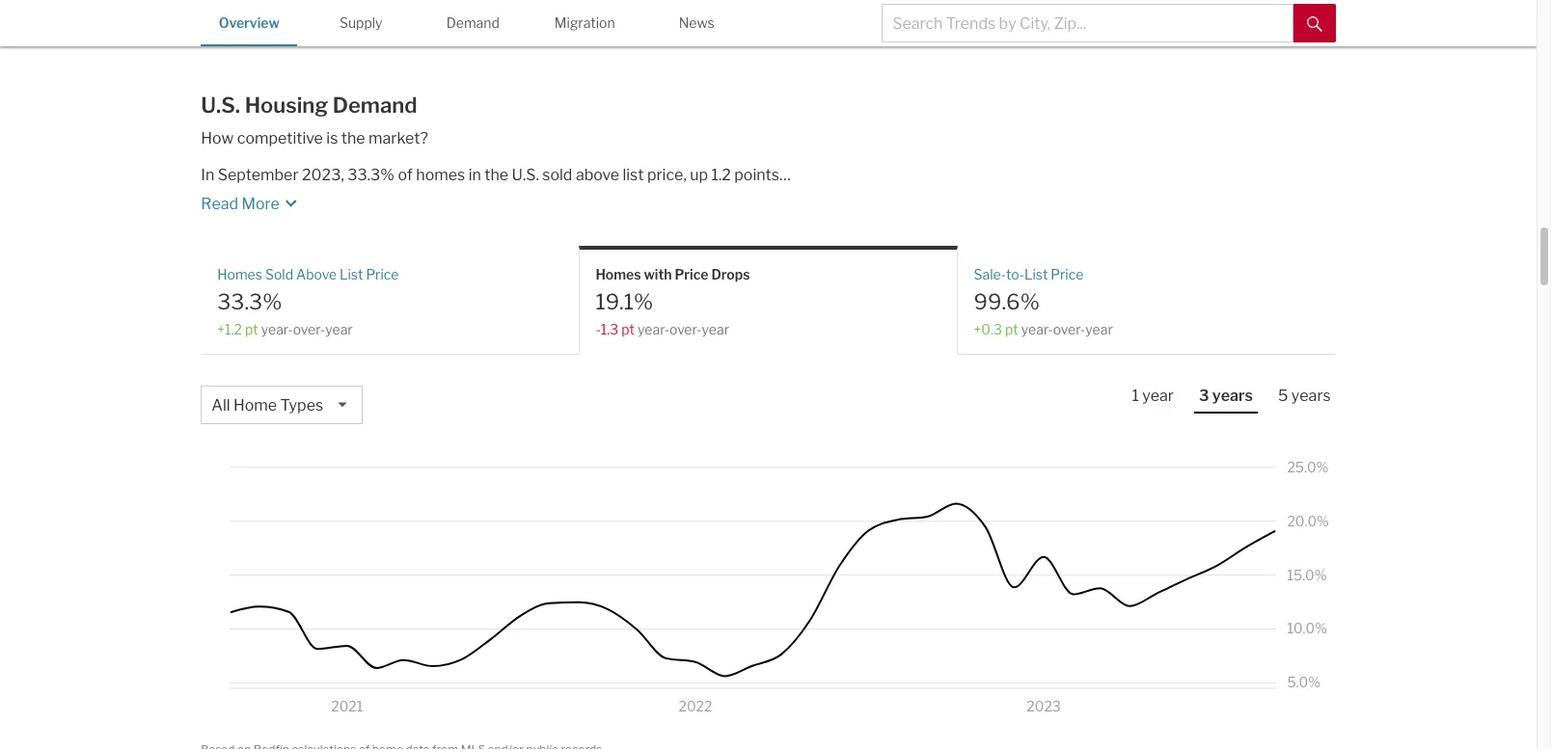 Task type: vqa. For each thing, say whether or not it's contained in the screenshot.
Migration link
yes



Task type: describe. For each thing, give the bounding box(es) containing it.
supply
[[340, 14, 383, 31]]

migration
[[555, 14, 615, 31]]

year inside the 'homes sold above list price 33.3% +1.2 pt year-over-year'
[[325, 321, 353, 338]]

over- for 19.1%
[[670, 321, 702, 338]]

1 year
[[1132, 387, 1174, 405]]

sale-
[[974, 266, 1006, 282]]

0 horizontal spatial the
[[341, 129, 365, 147]]

1 year button
[[1127, 386, 1179, 412]]

overview link
[[201, 0, 297, 44]]

homes for 19.1%
[[596, 266, 641, 282]]

homes for 33.3%
[[217, 266, 262, 282]]

homes
[[416, 165, 465, 184]]

price inside sale-to-list price 99.6% +0.3 pt year-over-year
[[1051, 266, 1084, 282]]

up
[[690, 165, 708, 184]]

pt for -
[[621, 321, 635, 338]]

1
[[1132, 387, 1139, 405]]

all
[[212, 397, 230, 415]]

in
[[201, 165, 214, 184]]

pt for 33.3%
[[245, 321, 258, 338]]

how
[[201, 129, 234, 147]]

types
[[280, 397, 323, 415]]

overview
[[219, 14, 280, 31]]

over- for 33.3%
[[293, 321, 325, 338]]

+0.3
[[974, 321, 1002, 338]]

99.6%
[[974, 289, 1040, 314]]

years for 3 years
[[1213, 387, 1253, 405]]

with
[[644, 266, 672, 282]]

1.3
[[601, 321, 619, 338]]

drops
[[711, 266, 750, 282]]

demand link
[[425, 0, 521, 44]]

read
[[201, 194, 238, 213]]

5
[[1278, 387, 1288, 405]]

news
[[679, 14, 715, 31]]

5 years button
[[1273, 386, 1336, 412]]

3
[[1199, 387, 1209, 405]]

2023,
[[302, 165, 344, 184]]

-
[[596, 321, 601, 338]]

demand inside 'link'
[[446, 14, 500, 31]]

year inside homes with price drops 19.1% -1.3 pt year-over-year
[[702, 321, 729, 338]]

1 vertical spatial demand
[[333, 93, 417, 118]]

september
[[218, 165, 299, 184]]

of
[[398, 165, 413, 184]]

supply link
[[313, 0, 409, 44]]

year- for 19.1%
[[638, 321, 670, 338]]

sale-to-list price 99.6% +0.3 pt year-over-year
[[974, 266, 1113, 338]]

1 horizontal spatial 33.3%
[[348, 165, 395, 184]]

price inside homes with price drops 19.1% -1.3 pt year-over-year
[[675, 266, 709, 282]]

year inside sale-to-list price 99.6% +0.3 pt year-over-year
[[1086, 321, 1113, 338]]

1 horizontal spatial u.s.
[[512, 165, 539, 184]]



Task type: locate. For each thing, give the bounding box(es) containing it.
…
[[780, 165, 791, 184]]

in september 2023, 33.3% of homes in the u.s. sold above list price, up 1.2 points …
[[201, 165, 791, 184]]

3 over- from the left
[[1053, 321, 1086, 338]]

housing
[[245, 93, 328, 118]]

pt right +1.2 on the top of the page
[[245, 321, 258, 338]]

over- inside homes with price drops 19.1% -1.3 pt year-over-year
[[670, 321, 702, 338]]

list up 99.6%
[[1025, 266, 1048, 282]]

list right above
[[340, 266, 363, 282]]

1 horizontal spatial homes
[[596, 266, 641, 282]]

above
[[296, 266, 337, 282]]

2 list from the left
[[1025, 266, 1048, 282]]

sold
[[542, 165, 573, 184]]

1 horizontal spatial price
[[675, 266, 709, 282]]

pt right +0.3
[[1005, 321, 1018, 338]]

1 vertical spatial u.s.
[[512, 165, 539, 184]]

0 vertical spatial 33.3%
[[348, 165, 395, 184]]

over- down with
[[670, 321, 702, 338]]

price right above
[[366, 266, 399, 282]]

2 over- from the left
[[670, 321, 702, 338]]

year- inside sale-to-list price 99.6% +0.3 pt year-over-year
[[1021, 321, 1053, 338]]

0 horizontal spatial years
[[1213, 387, 1253, 405]]

2 horizontal spatial year-
[[1021, 321, 1053, 338]]

over-
[[293, 321, 325, 338], [670, 321, 702, 338], [1053, 321, 1086, 338]]

pt
[[245, 321, 258, 338], [621, 321, 635, 338], [1005, 321, 1018, 338]]

0 vertical spatial u.s.
[[201, 93, 240, 118]]

19.1%
[[596, 289, 653, 314]]

u.s.
[[201, 93, 240, 118], [512, 165, 539, 184]]

pt inside homes with price drops 19.1% -1.3 pt year-over-year
[[621, 321, 635, 338]]

homes left sold
[[217, 266, 262, 282]]

the right in
[[485, 165, 509, 184]]

1 horizontal spatial list
[[1025, 266, 1048, 282]]

1 horizontal spatial pt
[[621, 321, 635, 338]]

33.3% left of
[[348, 165, 395, 184]]

to-
[[1006, 266, 1025, 282]]

years for 5 years
[[1292, 387, 1331, 405]]

list
[[623, 165, 644, 184]]

0 horizontal spatial over-
[[293, 321, 325, 338]]

1 pt from the left
[[245, 321, 258, 338]]

0 horizontal spatial year-
[[261, 321, 293, 338]]

pt inside the 'homes sold above list price 33.3% +1.2 pt year-over-year'
[[245, 321, 258, 338]]

price,
[[647, 165, 687, 184]]

price
[[366, 266, 399, 282], [675, 266, 709, 282], [1051, 266, 1084, 282]]

u.s. left sold
[[512, 165, 539, 184]]

homes with price drops 19.1% -1.3 pt year-over-year
[[596, 266, 750, 338]]

1 homes from the left
[[217, 266, 262, 282]]

read more link
[[201, 186, 995, 215]]

5 years
[[1278, 387, 1331, 405]]

2 pt from the left
[[621, 321, 635, 338]]

price right to-
[[1051, 266, 1084, 282]]

0 horizontal spatial demand
[[333, 93, 417, 118]]

2 price from the left
[[675, 266, 709, 282]]

2 horizontal spatial pt
[[1005, 321, 1018, 338]]

1 horizontal spatial years
[[1292, 387, 1331, 405]]

news link
[[649, 0, 745, 44]]

homes inside homes with price drops 19.1% -1.3 pt year-over-year
[[596, 266, 641, 282]]

0 horizontal spatial list
[[340, 266, 363, 282]]

1 vertical spatial the
[[485, 165, 509, 184]]

2 year- from the left
[[638, 321, 670, 338]]

market?
[[369, 129, 428, 147]]

0 vertical spatial the
[[341, 129, 365, 147]]

over- inside sale-to-list price 99.6% +0.3 pt year-over-year
[[1053, 321, 1086, 338]]

3 pt from the left
[[1005, 321, 1018, 338]]

1 horizontal spatial the
[[485, 165, 509, 184]]

price right with
[[675, 266, 709, 282]]

1 year- from the left
[[261, 321, 293, 338]]

year- down 99.6%
[[1021, 321, 1053, 338]]

read more
[[201, 194, 280, 213]]

33.3% up +1.2 on the top of the page
[[217, 289, 282, 314]]

list inside sale-to-list price 99.6% +0.3 pt year-over-year
[[1025, 266, 1048, 282]]

0 vertical spatial demand
[[446, 14, 500, 31]]

0 horizontal spatial 33.3%
[[217, 289, 282, 314]]

year inside 1 year button
[[1143, 387, 1174, 405]]

1 horizontal spatial demand
[[446, 14, 500, 31]]

years right 5
[[1292, 387, 1331, 405]]

pt right '1.3'
[[621, 321, 635, 338]]

over- inside the 'homes sold above list price 33.3% +1.2 pt year-over-year'
[[293, 321, 325, 338]]

year-
[[261, 321, 293, 338], [638, 321, 670, 338], [1021, 321, 1053, 338]]

how competitive is the market?
[[201, 129, 428, 147]]

all home types
[[212, 397, 323, 415]]

price inside the 'homes sold above list price 33.3% +1.2 pt year-over-year'
[[366, 266, 399, 282]]

migration link
[[537, 0, 633, 44]]

1 list from the left
[[340, 266, 363, 282]]

0 horizontal spatial u.s.
[[201, 93, 240, 118]]

competitive
[[237, 129, 323, 147]]

+1.2
[[217, 321, 242, 338]]

year- for 33.3%
[[261, 321, 293, 338]]

3 year- from the left
[[1021, 321, 1053, 338]]

u.s. up the how
[[201, 93, 240, 118]]

in
[[469, 165, 481, 184]]

1 years from the left
[[1213, 387, 1253, 405]]

homes up 19.1%
[[596, 266, 641, 282]]

33.3%
[[348, 165, 395, 184], [217, 289, 282, 314]]

2 horizontal spatial price
[[1051, 266, 1084, 282]]

pt inside sale-to-list price 99.6% +0.3 pt year-over-year
[[1005, 321, 1018, 338]]

years right 3
[[1213, 387, 1253, 405]]

the
[[341, 129, 365, 147], [485, 165, 509, 184]]

2 years from the left
[[1292, 387, 1331, 405]]

3 years button
[[1194, 386, 1258, 414]]

list
[[340, 266, 363, 282], [1025, 266, 1048, 282]]

3 price from the left
[[1051, 266, 1084, 282]]

over- down above
[[293, 321, 325, 338]]

homes sold above list price 33.3% +1.2 pt year-over-year
[[217, 266, 399, 338]]

homes inside the 'homes sold above list price 33.3% +1.2 pt year-over-year'
[[217, 266, 262, 282]]

2 homes from the left
[[596, 266, 641, 282]]

year- inside the 'homes sold above list price 33.3% +1.2 pt year-over-year'
[[261, 321, 293, 338]]

demand
[[446, 14, 500, 31], [333, 93, 417, 118]]

over- right +0.3
[[1053, 321, 1086, 338]]

years
[[1213, 387, 1253, 405], [1292, 387, 1331, 405]]

1 over- from the left
[[293, 321, 325, 338]]

sold
[[265, 266, 293, 282]]

home
[[233, 397, 277, 415]]

0 horizontal spatial pt
[[245, 321, 258, 338]]

submit search image
[[1307, 16, 1322, 32]]

homes
[[217, 266, 262, 282], [596, 266, 641, 282]]

0 horizontal spatial homes
[[217, 266, 262, 282]]

more
[[242, 194, 280, 213]]

year- right +1.2 on the top of the page
[[261, 321, 293, 338]]

3 years
[[1199, 387, 1253, 405]]

2 horizontal spatial over-
[[1053, 321, 1086, 338]]

u.s. housing demand
[[201, 93, 417, 118]]

list inside the 'homes sold above list price 33.3% +1.2 pt year-over-year'
[[340, 266, 363, 282]]

1 price from the left
[[366, 266, 399, 282]]

1 horizontal spatial year-
[[638, 321, 670, 338]]

the right is
[[341, 129, 365, 147]]

1.2
[[712, 165, 731, 184]]

year- down 19.1%
[[638, 321, 670, 338]]

year
[[325, 321, 353, 338], [702, 321, 729, 338], [1086, 321, 1113, 338], [1143, 387, 1174, 405]]

year- inside homes with price drops 19.1% -1.3 pt year-over-year
[[638, 321, 670, 338]]

1 vertical spatial 33.3%
[[217, 289, 282, 314]]

points
[[734, 165, 780, 184]]

1 horizontal spatial over-
[[670, 321, 702, 338]]

is
[[326, 129, 338, 147]]

33.3% inside the 'homes sold above list price 33.3% +1.2 pt year-over-year'
[[217, 289, 282, 314]]

0 horizontal spatial price
[[366, 266, 399, 282]]

Search Trends by City, Zip... search field
[[882, 4, 1294, 42]]

above
[[576, 165, 619, 184]]



